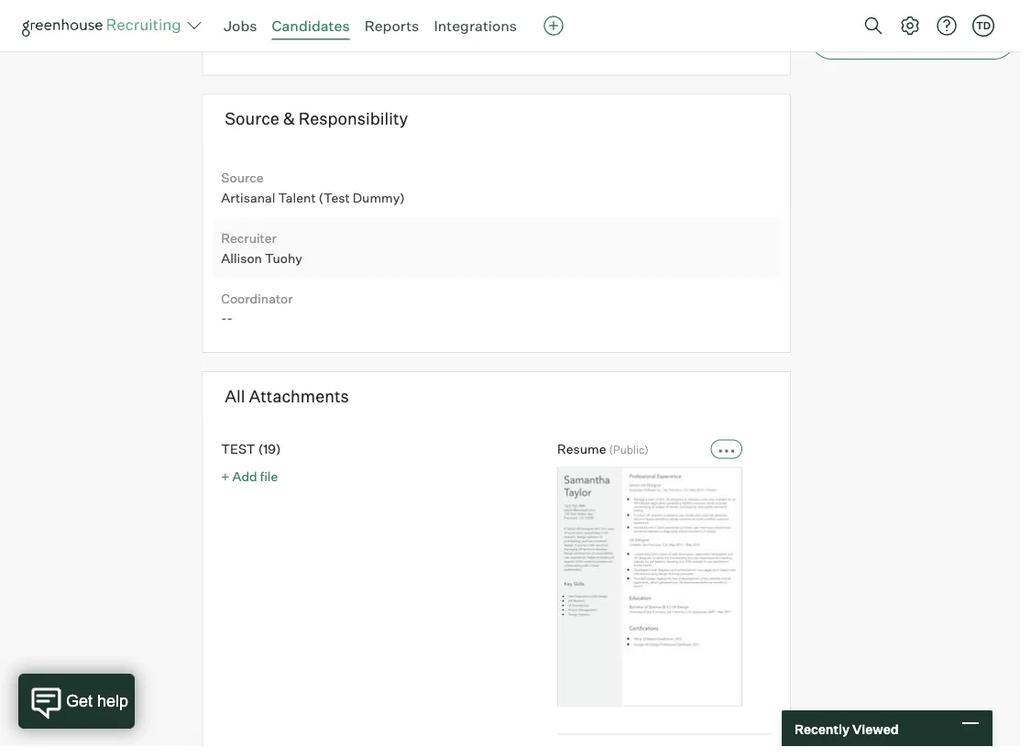 Task type: describe. For each thing, give the bounding box(es) containing it.
attachments
[[249, 386, 349, 406]]

transfer
[[875, 19, 921, 33]]

viewed
[[853, 721, 899, 737]]

integrations
[[434, 17, 517, 35]]

coordinator
[[221, 290, 293, 306]]

resume
[[558, 441, 607, 457]]

source for source & responsibility
[[225, 108, 280, 129]]

td button
[[973, 15, 995, 37]]

linkedin
[[221, 12, 273, 28]]

(public)
[[609, 443, 649, 456]]

resume (public)
[[558, 441, 649, 457]]

allison
[[221, 250, 262, 266]]

add
[[232, 468, 257, 484]]

responsibility
[[299, 108, 408, 129]]

+
[[221, 468, 230, 484]]

test
[[221, 441, 255, 457]]

td button
[[969, 11, 999, 40]]

reports link
[[365, 17, 419, 35]]

recently
[[795, 721, 850, 737]]

or
[[924, 19, 936, 33]]

&
[[283, 108, 295, 129]]

recruiter
[[221, 230, 277, 246]]

file
[[260, 468, 278, 484]]

add,
[[845, 19, 872, 33]]

recruiter allison tuohy
[[221, 230, 302, 266]]

candidate's
[[845, 37, 912, 52]]

+ add file
[[221, 468, 278, 484]]

add, transfer or remove candidate's jobs button
[[810, 10, 1017, 60]]

integrations link
[[434, 17, 517, 35]]

linkedin --
[[221, 12, 273, 48]]

talent
[[278, 189, 316, 206]]



Task type: vqa. For each thing, say whether or not it's contained in the screenshot.
EMPLOYER
no



Task type: locate. For each thing, give the bounding box(es) containing it.
1 vertical spatial jobs
[[914, 37, 941, 52]]

source up artisanal
[[221, 169, 264, 186]]

jobs link
[[224, 17, 257, 35]]

jobs inside add, transfer or remove candidate's jobs
[[914, 37, 941, 52]]

source & responsibility
[[225, 108, 408, 129]]

recently viewed
[[795, 721, 899, 737]]

candidates link
[[272, 17, 350, 35]]

source
[[225, 108, 280, 129], [221, 169, 264, 186]]

dummy)
[[353, 189, 405, 206]]

reports
[[365, 17, 419, 35]]

1 horizontal spatial jobs
[[914, 37, 941, 52]]

source for source artisanal talent (test dummy)
[[221, 169, 264, 186]]

all attachments
[[225, 386, 349, 406]]

configure image
[[899, 15, 921, 37]]

0 horizontal spatial jobs
[[224, 17, 257, 35]]

jobs
[[224, 17, 257, 35], [914, 37, 941, 52]]

-
[[221, 32, 227, 48], [227, 32, 233, 48], [221, 310, 227, 326], [227, 310, 233, 326]]

0 vertical spatial source
[[225, 108, 280, 129]]

add, transfer or remove candidate's jobs
[[845, 19, 983, 52]]

0 vertical spatial jobs
[[224, 17, 257, 35]]

+ add file link
[[221, 468, 278, 484]]

source left & on the top
[[225, 108, 280, 129]]

source inside source artisanal talent (test dummy)
[[221, 169, 264, 186]]

jobs down the or on the right top of the page
[[914, 37, 941, 52]]

coordinator --
[[221, 290, 293, 326]]

source artisanal talent (test dummy)
[[221, 169, 408, 206]]

candidates
[[272, 17, 350, 35]]

test (19)
[[221, 441, 281, 457]]

search image
[[863, 15, 885, 37]]

td
[[976, 19, 991, 32]]

tuohy
[[265, 250, 302, 266]]

artisanal
[[221, 189, 275, 206]]

1 vertical spatial source
[[221, 169, 264, 186]]

remove
[[938, 19, 983, 33]]

all
[[225, 386, 245, 406]]

greenhouse recruiting image
[[22, 15, 187, 37]]

jobs left candidates link in the top left of the page
[[224, 17, 257, 35]]

(19)
[[258, 441, 281, 457]]

(test
[[319, 189, 350, 206]]



